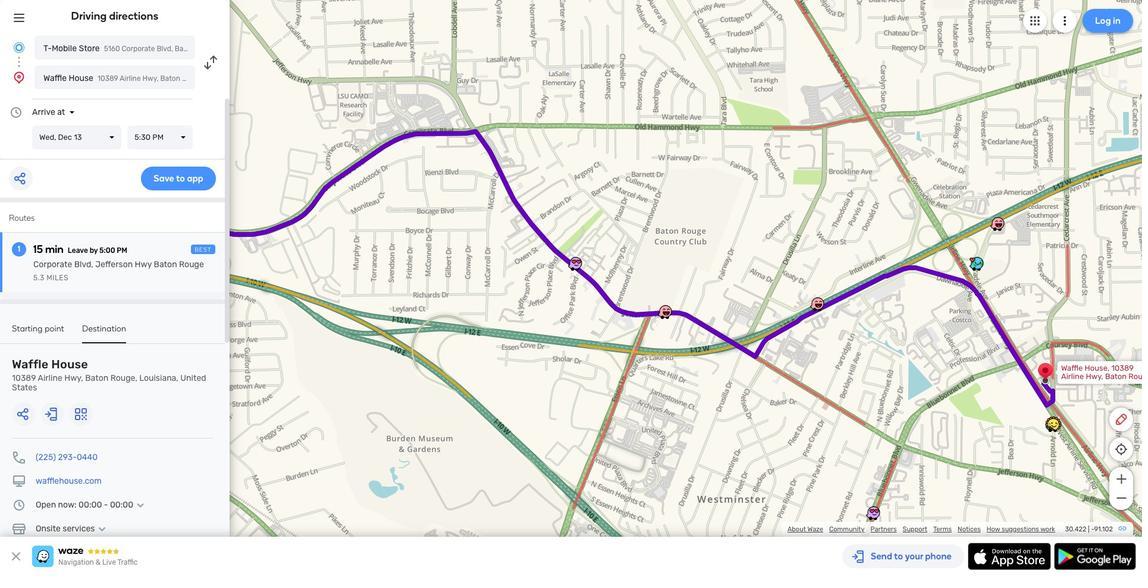 Task type: describe. For each thing, give the bounding box(es) containing it.
how suggestions work link
[[987, 526, 1056, 533]]

mobile for store,
[[124, 219, 148, 228]]

notices link
[[958, 526, 982, 533]]

(225) 293-0440
[[36, 452, 98, 463]]

wed, dec 13 list box
[[32, 126, 121, 149]]

waffle house, 10389 airline hwy, baton ro
[[1062, 364, 1143, 389]]

open now: 00:00 - 00:00
[[36, 500, 133, 510]]

live
[[102, 558, 116, 567]]

terms
[[934, 526, 953, 533]]

blvd, for store
[[157, 45, 173, 53]]

15 min leave by 5:00 pm
[[33, 243, 127, 256]]

at
[[57, 107, 65, 117]]

waffle house 10389 airline hwy, baton rouge, louisiana, united states
[[12, 357, 206, 393]]

wafflehouse.com
[[36, 476, 102, 486]]

driving
[[71, 10, 107, 23]]

destination
[[82, 324, 126, 334]]

pm inside 15 min leave by 5:00 pm
[[117, 246, 127, 255]]

5160 for store
[[104, 45, 120, 53]]

starting point button
[[12, 324, 64, 342]]

notices
[[958, 526, 982, 533]]

5160 for store,
[[173, 219, 190, 228]]

arrive at
[[32, 107, 65, 117]]

zoom out image
[[1115, 491, 1130, 505]]

zoom in image
[[1115, 472, 1130, 486]]

rouge, for store
[[197, 45, 220, 53]]

x image
[[9, 549, 23, 564]]

support link
[[903, 526, 928, 533]]

pm inside list box
[[153, 133, 164, 142]]

current location image
[[12, 40, 26, 55]]

house for waffle house
[[69, 73, 93, 83]]

traffic
[[118, 558, 138, 567]]

waffle for waffle house
[[43, 73, 67, 83]]

rouge
[[179, 260, 204, 270]]

united inside t-mobile store, 5160 corporate blvd, baton rouge, united states
[[144, 236, 168, 245]]

hwy, for house
[[64, 373, 83, 383]]

directions
[[109, 10, 159, 23]]

arrive
[[32, 107, 55, 117]]

open now: 00:00 - 00:00 button
[[36, 500, 148, 510]]

by
[[90, 246, 98, 255]]

blvd, inside corporate blvd, jefferson hwy baton rouge 5.3 miles
[[74, 260, 93, 270]]

states inside t-mobile store, 5160 corporate blvd, baton rouge, united states
[[169, 236, 193, 245]]

rouge, for store,
[[117, 236, 142, 245]]

starting
[[12, 324, 43, 334]]

chevron down image for open now: 00:00 - 00:00
[[133, 501, 148, 510]]

|
[[1089, 526, 1090, 533]]

blvd, for store,
[[155, 227, 172, 236]]

293-
[[58, 452, 77, 463]]

baton inside corporate blvd, jefferson hwy baton rouge 5.3 miles
[[154, 260, 177, 270]]

2 00:00 from the left
[[110, 500, 133, 510]]

partners link
[[871, 526, 897, 533]]

5:30 pm list box
[[127, 126, 193, 149]]

onsite services button
[[36, 524, 109, 534]]

how
[[987, 526, 1001, 533]]

baton inside waffle house, 10389 airline hwy, baton ro
[[1106, 372, 1128, 381]]

navigation
[[58, 558, 94, 567]]

house,
[[1086, 364, 1110, 373]]

point
[[45, 324, 64, 334]]

corporate blvd, jefferson hwy baton rouge 5.3 miles
[[33, 260, 204, 282]]

chevron down image for onsite services
[[95, 524, 109, 534]]

corporate for store
[[122, 45, 155, 53]]

airline for house
[[38, 373, 62, 383]]

open
[[36, 500, 56, 510]]

pencil image
[[1115, 413, 1129, 427]]

0 vertical spatial clock image
[[9, 105, 23, 120]]

driving directions
[[71, 10, 159, 23]]

5:00
[[99, 246, 115, 255]]

waffle for waffle house, 10389 airline hwy, baton ro
[[1062, 364, 1084, 373]]

(225)
[[36, 452, 56, 463]]

store
[[79, 43, 100, 54]]



Task type: locate. For each thing, give the bounding box(es) containing it.
united inside t-mobile store 5160 corporate blvd, baton rouge, united states
[[221, 45, 244, 53]]

waffle house button
[[35, 65, 195, 89]]

mobile left store
[[52, 43, 77, 54]]

navigation & live traffic
[[58, 558, 138, 567]]

t-
[[43, 43, 52, 54], [117, 219, 124, 228]]

house
[[69, 73, 93, 83], [51, 357, 88, 371]]

t-mobile store 5160 corporate blvd, baton rouge, united states
[[43, 43, 267, 54]]

chevron down image inside the open now: 00:00 - 00:00 button
[[133, 501, 148, 510]]

10389 down the starting point button
[[12, 373, 36, 383]]

2 vertical spatial united
[[181, 373, 206, 383]]

t- for store,
[[117, 219, 124, 228]]

0 vertical spatial t-
[[43, 43, 52, 54]]

waffle up at
[[43, 73, 67, 83]]

corporate up hwy at the top left of the page
[[117, 227, 153, 236]]

&
[[96, 558, 101, 567]]

corporate inside t-mobile store 5160 corporate blvd, baton rouge, united states
[[122, 45, 155, 53]]

hwy, inside waffle house, 10389 airline hwy, baton ro
[[1087, 372, 1104, 381]]

corporate for store,
[[117, 227, 153, 236]]

rouge, inside waffle house 10389 airline hwy, baton rouge, louisiana, united states
[[111, 373, 137, 383]]

services
[[63, 524, 95, 534]]

wed, dec 13
[[39, 133, 82, 142]]

0 horizontal spatial -
[[104, 500, 108, 510]]

-
[[104, 500, 108, 510], [1092, 526, 1095, 533]]

link image
[[1119, 524, 1128, 533]]

baton
[[175, 45, 195, 53], [174, 227, 196, 236], [154, 260, 177, 270], [1106, 372, 1128, 381], [85, 373, 108, 383]]

partners
[[871, 526, 897, 533]]

0 horizontal spatial pm
[[117, 246, 127, 255]]

0 vertical spatial corporate
[[122, 45, 155, 53]]

1 horizontal spatial states
[[169, 236, 193, 245]]

1 vertical spatial states
[[169, 236, 193, 245]]

2 horizontal spatial states
[[245, 45, 267, 53]]

t-mobile store, 5160 corporate blvd, baton rouge, united states
[[117, 219, 196, 245]]

1 horizontal spatial t-
[[117, 219, 124, 228]]

pm right 5:00
[[117, 246, 127, 255]]

1 vertical spatial corporate
[[117, 227, 153, 236]]

0 horizontal spatial airline
[[38, 373, 62, 383]]

airline
[[1062, 372, 1085, 381], [38, 373, 62, 383]]

5160 right store
[[104, 45, 120, 53]]

starting point
[[12, 324, 64, 334]]

rouge, inside t-mobile store, 5160 corporate blvd, baton rouge, united states
[[117, 236, 142, 245]]

about
[[788, 526, 807, 533]]

clock image up 'store' icon
[[12, 498, 26, 513]]

10389 for house
[[12, 373, 36, 383]]

baton inside t-mobile store 5160 corporate blvd, baton rouge, united states
[[175, 45, 195, 53]]

2 vertical spatial corporate
[[33, 260, 72, 270]]

1
[[18, 244, 20, 254]]

0 horizontal spatial hwy,
[[64, 373, 83, 383]]

wafflehouse.com link
[[36, 476, 102, 486]]

waffle down the starting point button
[[12, 357, 49, 371]]

corporate
[[122, 45, 155, 53], [117, 227, 153, 236], [33, 260, 72, 270]]

blvd,
[[157, 45, 173, 53], [155, 227, 172, 236], [74, 260, 93, 270]]

best
[[195, 246, 212, 254]]

routes
[[9, 213, 35, 223]]

now:
[[58, 500, 77, 510]]

0440
[[77, 452, 98, 463]]

waffle house
[[43, 73, 93, 83]]

states
[[245, 45, 267, 53], [169, 236, 193, 245], [12, 383, 37, 393]]

waffle for waffle house 10389 airline hwy, baton rouge, louisiana, united states
[[12, 357, 49, 371]]

1 vertical spatial chevron down image
[[95, 524, 109, 534]]

0 vertical spatial united
[[221, 45, 244, 53]]

house down point
[[51, 357, 88, 371]]

hwy, inside waffle house 10389 airline hwy, baton rouge, louisiana, united states
[[64, 373, 83, 383]]

1 vertical spatial t-
[[117, 219, 124, 228]]

1 vertical spatial united
[[144, 236, 168, 245]]

waffle left house,
[[1062, 364, 1084, 373]]

support
[[903, 526, 928, 533]]

0 vertical spatial mobile
[[52, 43, 77, 54]]

1 horizontal spatial united
[[181, 373, 206, 383]]

house for waffle house 10389 airline hwy, baton rouge, louisiana, united states
[[51, 357, 88, 371]]

5160 inside t-mobile store 5160 corporate blvd, baton rouge, united states
[[104, 45, 120, 53]]

mobile inside t-mobile store, 5160 corporate blvd, baton rouge, united states
[[124, 219, 148, 228]]

louisiana,
[[139, 373, 178, 383]]

1 horizontal spatial 10389
[[1112, 364, 1135, 373]]

about waze link
[[788, 526, 824, 533]]

t- left the store,
[[117, 219, 124, 228]]

waze
[[808, 526, 824, 533]]

house inside waffle house 10389 airline hwy, baton rouge, louisiana, united states
[[51, 357, 88, 371]]

1 horizontal spatial mobile
[[124, 219, 148, 228]]

community link
[[830, 526, 865, 533]]

airline down the starting point button
[[38, 373, 62, 383]]

destination button
[[82, 324, 126, 343]]

hwy, for house,
[[1087, 372, 1104, 381]]

house down store
[[69, 73, 93, 83]]

chevron down image
[[133, 501, 148, 510], [95, 524, 109, 534]]

onsite
[[36, 524, 61, 534]]

1 horizontal spatial 5160
[[173, 219, 190, 228]]

0 horizontal spatial 00:00
[[79, 500, 102, 510]]

0 vertical spatial 10389
[[1112, 364, 1135, 373]]

terms link
[[934, 526, 953, 533]]

30.422 | -91.102
[[1066, 526, 1114, 533]]

(225) 293-0440 link
[[36, 452, 98, 463]]

0 vertical spatial house
[[69, 73, 93, 83]]

airline for house,
[[1062, 372, 1085, 381]]

2 vertical spatial blvd,
[[74, 260, 93, 270]]

house inside button
[[69, 73, 93, 83]]

store image
[[12, 522, 26, 536]]

10389 inside waffle house 10389 airline hwy, baton rouge, louisiana, united states
[[12, 373, 36, 383]]

0 horizontal spatial 5160
[[104, 45, 120, 53]]

0 horizontal spatial t-
[[43, 43, 52, 54]]

5160 inside t-mobile store, 5160 corporate blvd, baton rouge, united states
[[173, 219, 190, 228]]

store,
[[150, 219, 171, 228]]

waffle inside waffle house 10389 airline hwy, baton rouge, louisiana, united states
[[12, 357, 49, 371]]

suggestions
[[1003, 526, 1040, 533]]

0 horizontal spatial chevron down image
[[95, 524, 109, 534]]

united for waffle house
[[181, 373, 206, 383]]

0 vertical spatial states
[[245, 45, 267, 53]]

1 vertical spatial rouge,
[[117, 236, 142, 245]]

15
[[33, 243, 43, 256]]

2 vertical spatial rouge,
[[111, 373, 137, 383]]

computer image
[[12, 474, 26, 489]]

0 vertical spatial 5160
[[104, 45, 120, 53]]

blvd, inside t-mobile store, 5160 corporate blvd, baton rouge, united states
[[155, 227, 172, 236]]

airline inside waffle house 10389 airline hwy, baton rouge, louisiana, united states
[[38, 373, 62, 383]]

hwy
[[135, 260, 152, 270]]

5.3
[[33, 274, 45, 282]]

united
[[221, 45, 244, 53], [144, 236, 168, 245], [181, 373, 206, 383]]

5160 right the store,
[[173, 219, 190, 228]]

13
[[74, 133, 82, 142]]

waffle inside waffle house, 10389 airline hwy, baton ro
[[1062, 364, 1084, 373]]

baton inside waffle house 10389 airline hwy, baton rouge, louisiana, united states
[[85, 373, 108, 383]]

united inside waffle house 10389 airline hwy, baton rouge, louisiana, united states
[[181, 373, 206, 383]]

blvd, inside t-mobile store 5160 corporate blvd, baton rouge, united states
[[157, 45, 173, 53]]

1 horizontal spatial hwy,
[[1087, 372, 1104, 381]]

1 vertical spatial -
[[1092, 526, 1095, 533]]

1 horizontal spatial chevron down image
[[133, 501, 148, 510]]

1 vertical spatial blvd,
[[155, 227, 172, 236]]

1 horizontal spatial -
[[1092, 526, 1095, 533]]

onsite services
[[36, 524, 95, 534]]

work
[[1041, 526, 1056, 533]]

waffle inside waffle house button
[[43, 73, 67, 83]]

leave
[[68, 246, 88, 255]]

t- inside t-mobile store, 5160 corporate blvd, baton rouge, united states
[[117, 219, 124, 228]]

1 horizontal spatial airline
[[1062, 372, 1085, 381]]

0 vertical spatial chevron down image
[[133, 501, 148, 510]]

states inside t-mobile store 5160 corporate blvd, baton rouge, united states
[[245, 45, 267, 53]]

hwy,
[[1087, 372, 1104, 381], [64, 373, 83, 383]]

states inside waffle house 10389 airline hwy, baton rouge, louisiana, united states
[[12, 383, 37, 393]]

10389 inside waffle house, 10389 airline hwy, baton ro
[[1112, 364, 1135, 373]]

airline inside waffle house, 10389 airline hwy, baton ro
[[1062, 372, 1085, 381]]

1 00:00 from the left
[[79, 500, 102, 510]]

miles
[[47, 274, 68, 282]]

clock image left arrive
[[9, 105, 23, 120]]

call image
[[12, 451, 26, 465]]

10389 for house,
[[1112, 364, 1135, 373]]

0 vertical spatial blvd,
[[157, 45, 173, 53]]

t- for store
[[43, 43, 52, 54]]

states for waffle house
[[12, 383, 37, 393]]

mobile left the store,
[[124, 219, 148, 228]]

0 horizontal spatial 10389
[[12, 373, 36, 383]]

mobile for store
[[52, 43, 77, 54]]

5:30
[[135, 133, 151, 142]]

10389
[[1112, 364, 1135, 373], [12, 373, 36, 383]]

corporate inside corporate blvd, jefferson hwy baton rouge 5.3 miles
[[33, 260, 72, 270]]

dec
[[58, 133, 72, 142]]

0 vertical spatial rouge,
[[197, 45, 220, 53]]

clock image
[[9, 105, 23, 120], [12, 498, 26, 513]]

- right |
[[1092, 526, 1095, 533]]

airline left house,
[[1062, 372, 1085, 381]]

0 horizontal spatial states
[[12, 383, 37, 393]]

community
[[830, 526, 865, 533]]

mobile
[[52, 43, 77, 54], [124, 219, 148, 228]]

chevron down image down the open now: 00:00 - 00:00 button
[[95, 524, 109, 534]]

1 horizontal spatial 00:00
[[110, 500, 133, 510]]

rouge,
[[197, 45, 220, 53], [117, 236, 142, 245], [111, 373, 137, 383]]

1 vertical spatial 10389
[[12, 373, 36, 383]]

1 horizontal spatial pm
[[153, 133, 164, 142]]

0 vertical spatial -
[[104, 500, 108, 510]]

rouge, inside t-mobile store 5160 corporate blvd, baton rouge, united states
[[197, 45, 220, 53]]

2 horizontal spatial united
[[221, 45, 244, 53]]

2 vertical spatial states
[[12, 383, 37, 393]]

pm right 5:30
[[153, 133, 164, 142]]

1 vertical spatial 5160
[[173, 219, 190, 228]]

min
[[45, 243, 64, 256]]

t- right current location icon
[[43, 43, 52, 54]]

1 vertical spatial clock image
[[12, 498, 26, 513]]

baton inside t-mobile store, 5160 corporate blvd, baton rouge, united states
[[174, 227, 196, 236]]

5160
[[104, 45, 120, 53], [173, 219, 190, 228]]

location image
[[12, 70, 26, 85]]

united for t-mobile store
[[221, 45, 244, 53]]

waffle
[[43, 73, 67, 83], [12, 357, 49, 371], [1062, 364, 1084, 373]]

about waze community partners support terms notices how suggestions work
[[788, 526, 1056, 533]]

30.422
[[1066, 526, 1087, 533]]

states for t-mobile store
[[245, 45, 267, 53]]

5:30 pm
[[135, 133, 164, 142]]

00:00
[[79, 500, 102, 510], [110, 500, 133, 510]]

1 vertical spatial mobile
[[124, 219, 148, 228]]

chevron down image inside onsite services "button"
[[95, 524, 109, 534]]

corporate inside t-mobile store, 5160 corporate blvd, baton rouge, united states
[[117, 227, 153, 236]]

0 horizontal spatial mobile
[[52, 43, 77, 54]]

91.102
[[1095, 526, 1114, 533]]

corporate up miles
[[33, 260, 72, 270]]

chevron down image up traffic
[[133, 501, 148, 510]]

wed,
[[39, 133, 56, 142]]

0 horizontal spatial united
[[144, 236, 168, 245]]

0 vertical spatial pm
[[153, 133, 164, 142]]

1 vertical spatial house
[[51, 357, 88, 371]]

10389 right house,
[[1112, 364, 1135, 373]]

pm
[[153, 133, 164, 142], [117, 246, 127, 255]]

jefferson
[[95, 260, 133, 270]]

corporate down directions
[[122, 45, 155, 53]]

1 vertical spatial pm
[[117, 246, 127, 255]]

- right now:
[[104, 500, 108, 510]]



Task type: vqa. For each thing, say whether or not it's contained in the screenshot.
starting point
yes



